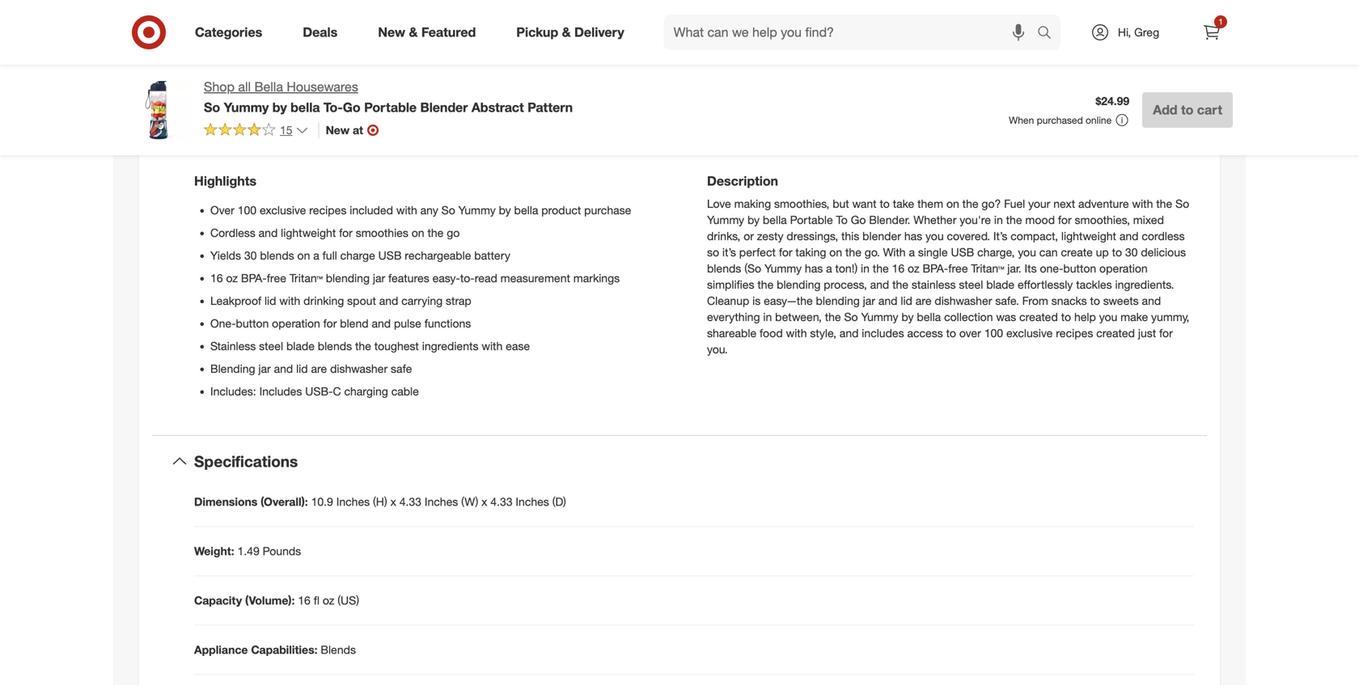 Task type: describe. For each thing, give the bounding box(es) containing it.
want
[[853, 197, 877, 211]]

to down snacks
[[1062, 310, 1072, 324]]

or
[[744, 229, 754, 243]]

so down process,
[[845, 310, 859, 324]]

0 horizontal spatial blends
[[260, 248, 294, 263]]

make
[[1121, 310, 1149, 324]]

1 horizontal spatial lid
[[296, 362, 308, 376]]

usb inside the description love making smoothies, but want to take them on the go? fuel your next adventure with the so yummy by bella portable to go blender. whether you're in the mood for smoothies, mixed drinks, or zesty dressings, this blender has you covered. it's compact, lightweight and cordless so it's perfect for taking on the go. with a single usb charge, you can create up to 30 delicious blends (so yummy has a ton!) in the 16 oz bpa-free tritan™ jar. its one-button operation simplifies the blending process, and the stainless steel blade effortlessly tackles ingredients. cleanup is easy—the blending jar and lid are dishwasher safe. from snacks to sweets and everything in between, the so yummy by bella collection was created to help you make yummy, shareable food with style, and includes access to over 100 exclusive recipes created just for you.
[[952, 245, 975, 259]]

c
[[333, 384, 341, 398]]

its
[[1025, 261, 1037, 275]]

with left ease
[[482, 339, 503, 353]]

for down zesty
[[779, 245, 793, 259]]

yields
[[210, 248, 241, 263]]

capacity
[[194, 594, 242, 608]]

easy—the
[[764, 294, 813, 308]]

the down blend
[[355, 339, 371, 353]]

battery
[[475, 248, 511, 263]]

it's
[[994, 229, 1008, 243]]

housewares
[[287, 79, 358, 95]]

for down next
[[1059, 213, 1072, 227]]

pulse
[[394, 316, 422, 331]]

blending jar and lid are dishwasher safe
[[210, 362, 412, 376]]

to
[[837, 213, 848, 227]]

dimensions
[[194, 495, 258, 509]]

greg
[[1135, 25, 1160, 39]]

by down making
[[748, 213, 760, 227]]

easy-
[[433, 271, 460, 285]]

$24.99
[[1096, 94, 1130, 108]]

compact,
[[1011, 229, 1059, 243]]

details
[[194, 131, 245, 150]]

cart
[[1198, 102, 1223, 118]]

capabilities:
[[251, 643, 318, 657]]

search button
[[1030, 15, 1069, 53]]

bella up zesty
[[763, 213, 787, 227]]

0 vertical spatial smoothies,
[[775, 197, 830, 211]]

shareable
[[707, 326, 757, 340]]

yummy up includes
[[862, 310, 899, 324]]

1 vertical spatial operation
[[272, 316, 320, 331]]

with down between,
[[786, 326, 807, 340]]

to left "over" in the right top of the page
[[947, 326, 957, 340]]

add
[[1154, 102, 1178, 118]]

for down drinking
[[324, 316, 337, 331]]

but
[[833, 197, 850, 211]]

1 horizontal spatial blends
[[318, 339, 352, 353]]

create
[[1062, 245, 1093, 259]]

includes
[[862, 326, 905, 340]]

by up access
[[902, 310, 914, 324]]

deals
[[303, 24, 338, 40]]

featured
[[422, 24, 476, 40]]

0 vertical spatial exclusive
[[260, 203, 306, 217]]

go?
[[982, 197, 1002, 211]]

dishwasher inside the description love making smoothies, but want to take them on the go? fuel your next adventure with the so yummy by bella portable to go blender. whether you're in the mood for smoothies, mixed drinks, or zesty dressings, this blender has you covered. it's compact, lightweight and cordless so it's perfect for taking on the go. with a single usb charge, you can create up to 30 delicious blends (so yummy has a ton!) in the 16 oz bpa-free tritan™ jar. its one-button operation simplifies the blending process, and the stainless steel blade effortlessly tackles ingredients. cleanup is easy—the blending jar and lid are dishwasher safe. from snacks to sweets and everything in between, the so yummy by bella collection was created to help you make yummy, shareable food with style, and includes access to over 100 exclusive recipes created just for you.
[[935, 294, 993, 308]]

blend
[[340, 316, 369, 331]]

pattern
[[528, 99, 573, 115]]

abstract
[[472, 99, 524, 115]]

0 horizontal spatial lid
[[265, 294, 276, 308]]

blender
[[420, 99, 468, 115]]

image of so yummy by bella to-go portable  blender abstract pattern image
[[126, 78, 191, 142]]

jar inside the description love making smoothies, but want to take them on the go? fuel your next adventure with the so yummy by bella portable to go blender. whether you're in the mood for smoothies, mixed drinks, or zesty dressings, this blender has you covered. it's compact, lightweight and cordless so it's perfect for taking on the go. with a single usb charge, you can create up to 30 delicious blends (so yummy has a ton!) in the 16 oz bpa-free tritan™ jar. its one-button operation simplifies the blending process, and the stainless steel blade effortlessly tackles ingredients. cleanup is easy—the blending jar and lid are dishwasher safe. from snacks to sweets and everything in between, the so yummy by bella collection was created to help you make yummy, shareable food with style, and includes access to over 100 exclusive recipes created just for you.
[[863, 294, 876, 308]]

between,
[[776, 310, 822, 324]]

0 horizontal spatial dishwasher
[[330, 362, 388, 376]]

2 inches from the left
[[425, 495, 458, 509]]

pickup & delivery
[[517, 24, 625, 40]]

(volume):
[[245, 594, 295, 608]]

one-
[[1041, 261, 1064, 275]]

can
[[1040, 245, 1058, 259]]

tritan™ inside the description love making smoothies, but want to take them on the go? fuel your next adventure with the so yummy by bella portable to go blender. whether you're in the mood for smoothies, mixed drinks, or zesty dressings, this blender has you covered. it's compact, lightweight and cordless so it's perfect for taking on the go. with a single usb charge, you can create up to 30 delicious blends (so yummy has a ton!) in the 16 oz bpa-free tritan™ jar. its one-button operation simplifies the blending process, and the stainless steel blade effortlessly tackles ingredients. cleanup is easy—the blending jar and lid are dishwasher safe. from snacks to sweets and everything in between, the so yummy by bella collection was created to help you make yummy, shareable food with style, and includes access to over 100 exclusive recipes created just for you.
[[972, 261, 1005, 275]]

1 x from the left
[[391, 495, 397, 509]]

blends inside the description love making smoothies, but want to take them on the go? fuel your next adventure with the so yummy by bella portable to go blender. whether you're in the mood for smoothies, mixed drinks, or zesty dressings, this blender has you covered. it's compact, lightweight and cordless so it's perfect for taking on the go. with a single usb charge, you can create up to 30 delicious blends (so yummy has a ton!) in the 16 oz bpa-free tritan™ jar. its one-button operation simplifies the blending process, and the stainless steel blade effortlessly tackles ingredients. cleanup is easy—the blending jar and lid are dishwasher safe. from snacks to sweets and everything in between, the so yummy by bella collection was created to help you make yummy, shareable food with style, and includes access to over 100 exclusive recipes created just for you.
[[707, 261, 742, 275]]

1
[[1219, 17, 1224, 27]]

specifications button
[[152, 436, 1208, 488]]

this inside the description love making smoothies, but want to take them on the go? fuel your next adventure with the so yummy by bella portable to go blender. whether you're in the mood for smoothies, mixed drinks, or zesty dressings, this blender has you covered. it's compact, lightweight and cordless so it's perfect for taking on the go. with a single usb charge, you can create up to 30 delicious blends (so yummy has a ton!) in the 16 oz bpa-free tritan™ jar. its one-button operation simplifies the blending process, and the stainless steel blade effortlessly tackles ingredients. cleanup is easy—the blending jar and lid are dishwasher safe. from snacks to sweets and everything in between, the so yummy by bella collection was created to help you make yummy, shareable food with style, and includes access to over 100 exclusive recipes created just for you.
[[842, 229, 860, 243]]

go.
[[865, 245, 881, 259]]

0 horizontal spatial created
[[1020, 310, 1059, 324]]

for down yummy,
[[1160, 326, 1174, 340]]

leakproof lid with drinking spout and carrying strap
[[210, 294, 472, 308]]

blending down process,
[[816, 294, 860, 308]]

description
[[707, 173, 779, 189]]

so right any
[[442, 203, 456, 217]]

0 horizontal spatial has
[[805, 261, 823, 275]]

What can we help you find? suggestions appear below search field
[[664, 15, 1042, 50]]

blending up easy—the
[[777, 277, 821, 292]]

to-
[[324, 99, 343, 115]]

0 horizontal spatial steel
[[259, 339, 283, 353]]

blade inside the description love making smoothies, but want to take them on the go? fuel your next adventure with the so yummy by bella portable to go blender. whether you're in the mood for smoothies, mixed drinks, or zesty dressings, this blender has you covered. it's compact, lightweight and cordless so it's perfect for taking on the go. with a single usb charge, you can create up to 30 delicious blends (so yummy has a ton!) in the 16 oz bpa-free tritan™ jar. its one-button operation simplifies the blending process, and the stainless steel blade effortlessly tackles ingredients. cleanup is easy—the blending jar and lid are dishwasher safe. from snacks to sweets and everything in between, the so yummy by bella collection was created to help you make yummy, shareable food with style, and includes access to over 100 exclusive recipes created just for you.
[[987, 277, 1015, 292]]

steel inside the description love making smoothies, but want to take them on the go? fuel your next adventure with the so yummy by bella portable to go blender. whether you're in the mood for smoothies, mixed drinks, or zesty dressings, this blender has you covered. it's compact, lightweight and cordless so it's perfect for taking on the go. with a single usb charge, you can create up to 30 delicious blends (so yummy has a ton!) in the 16 oz bpa-free tritan™ jar. its one-button operation simplifies the blending process, and the stainless steel blade effortlessly tackles ingredients. cleanup is easy—the blending jar and lid are dishwasher safe. from snacks to sweets and everything in between, the so yummy by bella collection was created to help you make yummy, shareable food with style, and includes access to over 100 exclusive recipes created just for you.
[[960, 277, 984, 292]]

capacity (volume): 16 fl oz (us)
[[194, 594, 359, 608]]

3 inches from the left
[[516, 495, 549, 509]]

was
[[997, 310, 1017, 324]]

whether
[[914, 213, 957, 227]]

effortlessly
[[1018, 277, 1074, 292]]

for up charge
[[339, 226, 353, 240]]

1 4.33 from the left
[[400, 495, 422, 509]]

collection
[[945, 310, 994, 324]]

1 horizontal spatial in
[[861, 261, 870, 275]]

about
[[613, 66, 666, 88]]

to up blender.
[[880, 197, 890, 211]]

charging
[[344, 384, 388, 398]]

button inside the description love making smoothies, but want to take them on the go? fuel your next adventure with the so yummy by bella portable to go blender. whether you're in the mood for smoothies, mixed drinks, or zesty dressings, this blender has you covered. it's compact, lightweight and cordless so it's perfect for taking on the go. with a single usb charge, you can create up to 30 delicious blends (so yummy has a ton!) in the 16 oz bpa-free tritan™ jar. its one-button operation simplifies the blending process, and the stainless steel blade effortlessly tackles ingredients. cleanup is easy—the blending jar and lid are dishwasher safe. from snacks to sweets and everything in between, the so yummy by bella collection was created to help you make yummy, shareable food with style, and includes access to over 100 exclusive recipes created just for you.
[[1064, 261, 1097, 275]]

1 horizontal spatial a
[[827, 261, 833, 275]]

categories link
[[181, 15, 283, 50]]

food
[[760, 326, 783, 340]]

the up ton!) on the right top of page
[[846, 245, 862, 259]]

drinking
[[304, 294, 344, 308]]

purchase
[[585, 203, 632, 217]]

0 horizontal spatial button
[[236, 316, 269, 331]]

the down go.
[[873, 261, 889, 275]]

ingredients.
[[1116, 277, 1175, 292]]

yummy up go
[[459, 203, 496, 217]]

on left full
[[298, 248, 310, 263]]

at
[[353, 123, 363, 137]]

2 vertical spatial jar
[[259, 362, 271, 376]]

0 horizontal spatial oz
[[226, 271, 238, 285]]

blending
[[210, 362, 255, 376]]

lid inside the description love making smoothies, but want to take them on the go? fuel your next adventure with the so yummy by bella portable to go blender. whether you're in the mood for smoothies, mixed drinks, or zesty dressings, this blender has you covered. it's compact, lightweight and cordless so it's perfect for taking on the go. with a single usb charge, you can create up to 30 delicious blends (so yummy has a ton!) in the 16 oz bpa-free tritan™ jar. its one-button operation simplifies the blending process, and the stainless steel blade effortlessly tackles ingredients. cleanup is easy—the blending jar and lid are dishwasher safe. from snacks to sweets and everything in between, the so yummy by bella collection was created to help you make yummy, shareable food with style, and includes access to over 100 exclusive recipes created just for you.
[[901, 294, 913, 308]]

0 horizontal spatial a
[[313, 248, 320, 263]]

taking
[[796, 245, 827, 259]]

portable inside the description love making smoothies, but want to take them on the go? fuel your next adventure with the so yummy by bella portable to go blender. whether you're in the mood for smoothies, mixed drinks, or zesty dressings, this blender has you covered. it's compact, lightweight and cordless so it's perfect for taking on the go. with a single usb charge, you can create up to 30 delicious blends (so yummy has a ton!) in the 16 oz bpa-free tritan™ jar. its one-button operation simplifies the blending process, and the stainless steel blade effortlessly tackles ingredients. cleanup is easy—the blending jar and lid are dishwasher safe. from snacks to sweets and everything in between, the so yummy by bella collection was created to help you make yummy, shareable food with style, and includes access to over 100 exclusive recipes created just for you.
[[791, 213, 833, 227]]

yummy,
[[1152, 310, 1190, 324]]

so
[[707, 245, 720, 259]]

exclusive inside the description love making smoothies, but want to take them on the go? fuel your next adventure with the so yummy by bella portable to go blender. whether you're in the mood for smoothies, mixed drinks, or zesty dressings, this blender has you covered. it's compact, lightweight and cordless so it's perfect for taking on the go. with a single usb charge, you can create up to 30 delicious blends (so yummy has a ton!) in the 16 oz bpa-free tritan™ jar. its one-button operation simplifies the blending process, and the stainless steel blade effortlessly tackles ingredients. cleanup is easy—the blending jar and lid are dishwasher safe. from snacks to sweets and everything in between, the so yummy by bella collection was created to help you make yummy, shareable food with style, and includes access to over 100 exclusive recipes created just for you.
[[1007, 326, 1053, 340]]

2 vertical spatial you
[[1100, 310, 1118, 324]]

take
[[893, 197, 915, 211]]

by up battery at the left of the page
[[499, 203, 511, 217]]

to right up
[[1113, 245, 1123, 259]]

access
[[908, 326, 944, 340]]

0 vertical spatial this
[[671, 66, 703, 88]]

pounds
[[263, 545, 301, 559]]

purchased
[[1037, 114, 1084, 126]]

with left any
[[397, 203, 418, 217]]

16 oz bpa-free tritan™ blending jar features easy-to-read measurement markings
[[210, 271, 620, 285]]

yummy right (so
[[765, 261, 802, 275]]

by inside the shop all bella housewares so yummy by bella to-go portable  blender abstract pattern
[[273, 99, 287, 115]]

everything
[[707, 310, 761, 324]]

cable
[[392, 384, 419, 398]]

functions
[[425, 316, 471, 331]]

30 inside the description love making smoothies, but want to take them on the go? fuel your next adventure with the so yummy by bella portable to go blender. whether you're in the mood for smoothies, mixed drinks, or zesty dressings, this blender has you covered. it's compact, lightweight and cordless so it's perfect for taking on the go. with a single usb charge, you can create up to 30 delicious blends (so yummy has a ton!) in the 16 oz bpa-free tritan™ jar. its one-button operation simplifies the blending process, and the stainless steel blade effortlessly tackles ingredients. cleanup is easy—the blending jar and lid are dishwasher safe. from snacks to sweets and everything in between, the so yummy by bella collection was created to help you make yummy, shareable food with style, and includes access to over 100 exclusive recipes created just for you.
[[1126, 245, 1139, 259]]

cordless
[[210, 226, 256, 240]]

when
[[1010, 114, 1035, 126]]

1 horizontal spatial created
[[1097, 326, 1136, 340]]

(so
[[745, 261, 762, 275]]

smoothies
[[356, 226, 409, 240]]

hi,
[[1119, 25, 1132, 39]]

ease
[[506, 339, 530, 353]]

the down fuel
[[1007, 213, 1023, 227]]

any
[[421, 203, 439, 217]]

the up style,
[[825, 310, 842, 324]]

(us)
[[338, 594, 359, 608]]

go
[[447, 226, 460, 240]]

specifications
[[194, 452, 298, 471]]

1 vertical spatial are
[[311, 362, 327, 376]]



Task type: vqa. For each thing, say whether or not it's contained in the screenshot.
the bella inside the Shop all Bella Housewares So Yummy by bella To-Go Portable  Blender Abstract Pattern
yes



Task type: locate. For each thing, give the bounding box(es) containing it.
zesty
[[757, 229, 784, 243]]

0 horizontal spatial new
[[326, 123, 350, 137]]

the down with
[[893, 277, 909, 292]]

it's
[[723, 245, 737, 259]]

jar down process,
[[863, 294, 876, 308]]

1 & from the left
[[409, 24, 418, 40]]

by down the "bella"
[[273, 99, 287, 115]]

steel up collection
[[960, 277, 984, 292]]

operation up ingredients.
[[1100, 261, 1148, 275]]

drinks,
[[707, 229, 741, 243]]

0 horizontal spatial 16
[[210, 271, 223, 285]]

appliance capabilities: blends
[[194, 643, 356, 657]]

(w)
[[462, 495, 479, 509]]

2 horizontal spatial lid
[[901, 294, 913, 308]]

this down to
[[842, 229, 860, 243]]

1 horizontal spatial lightweight
[[1062, 229, 1117, 243]]

yummy down all at the left top
[[224, 99, 269, 115]]

1 vertical spatial has
[[805, 261, 823, 275]]

1 inches from the left
[[337, 495, 370, 509]]

on
[[947, 197, 960, 211], [412, 226, 425, 240], [830, 245, 843, 259], [298, 248, 310, 263]]

you
[[926, 229, 944, 243], [1019, 245, 1037, 259], [1100, 310, 1118, 324]]

includes:
[[210, 384, 256, 398]]

2 x from the left
[[482, 495, 488, 509]]

inches left (d)
[[516, 495, 549, 509]]

product
[[542, 203, 581, 217]]

1 horizontal spatial &
[[562, 24, 571, 40]]

exclusive down was
[[1007, 326, 1053, 340]]

recipes up cordless and lightweight for smoothies on the go
[[309, 203, 347, 217]]

created down from on the top of page
[[1020, 310, 1059, 324]]

0 horizontal spatial usb
[[379, 248, 402, 263]]

in up the it's
[[995, 213, 1004, 227]]

covered.
[[947, 229, 991, 243]]

0 vertical spatial has
[[905, 229, 923, 243]]

30
[[1126, 245, 1139, 259], [244, 248, 257, 263]]

0 horizontal spatial this
[[671, 66, 703, 88]]

you down whether
[[926, 229, 944, 243]]

a left full
[[313, 248, 320, 263]]

are
[[916, 294, 932, 308], [311, 362, 327, 376]]

oz inside the description love making smoothies, but want to take them on the go? fuel your next adventure with the so yummy by bella portable to go blender. whether you're in the mood for smoothies, mixed drinks, or zesty dressings, this blender has you covered. it's compact, lightweight and cordless so it's perfect for taking on the go. with a single usb charge, you can create up to 30 delicious blends (so yummy has a ton!) in the 16 oz bpa-free tritan™ jar. its one-button operation simplifies the blending process, and the stainless steel blade effortlessly tackles ingredients. cleanup is easy—the blending jar and lid are dishwasher safe. from snacks to sweets and everything in between, the so yummy by bella collection was created to help you make yummy, shareable food with style, and includes access to over 100 exclusive recipes created just for you.
[[908, 261, 920, 275]]

this left "item"
[[671, 66, 703, 88]]

0 horizontal spatial recipes
[[309, 203, 347, 217]]

one-button operation for blend and pulse functions
[[210, 316, 471, 331]]

over
[[210, 203, 235, 217]]

blade up 'safe.'
[[987, 277, 1015, 292]]

portable inside the shop all bella housewares so yummy by bella to-go portable  blender abstract pattern
[[364, 99, 417, 115]]

steel right stainless
[[259, 339, 283, 353]]

a left ton!) on the right top of page
[[827, 261, 833, 275]]

the up is on the right top of page
[[758, 277, 774, 292]]

dishwasher up charging
[[330, 362, 388, 376]]

operation down drinking
[[272, 316, 320, 331]]

100 inside the description love making smoothies, but want to take them on the go? fuel your next adventure with the so yummy by bella portable to go blender. whether you're in the mood for smoothies, mixed drinks, or zesty dressings, this blender has you covered. it's compact, lightweight and cordless so it's perfect for taking on the go. with a single usb charge, you can create up to 30 delicious blends (so yummy has a ton!) in the 16 oz bpa-free tritan™ jar. its one-button operation simplifies the blending process, and the stainless steel blade effortlessly tackles ingredients. cleanup is easy—the blending jar and lid are dishwasher safe. from snacks to sweets and everything in between, the so yummy by bella collection was created to help you make yummy, shareable food with style, and includes access to over 100 exclusive recipes created just for you.
[[985, 326, 1004, 340]]

new for new at
[[326, 123, 350, 137]]

0 horizontal spatial inches
[[337, 495, 370, 509]]

in up food
[[764, 310, 772, 324]]

created down make
[[1097, 326, 1136, 340]]

jar up includes
[[259, 362, 271, 376]]

0 horizontal spatial operation
[[272, 316, 320, 331]]

0 vertical spatial recipes
[[309, 203, 347, 217]]

smoothies,
[[775, 197, 830, 211], [1075, 213, 1131, 227]]

16 down yields
[[210, 271, 223, 285]]

bella inside the shop all bella housewares so yummy by bella to-go portable  blender abstract pattern
[[291, 99, 320, 115]]

new for new & featured
[[378, 24, 406, 40]]

ingredients
[[422, 339, 479, 353]]

1 vertical spatial exclusive
[[1007, 326, 1053, 340]]

new left 'at'
[[326, 123, 350, 137]]

the up mixed
[[1157, 197, 1173, 211]]

button down create
[[1064, 261, 1097, 275]]

100 right over
[[238, 203, 257, 217]]

recipes down help
[[1057, 326, 1094, 340]]

& left featured
[[409, 24, 418, 40]]

hi, greg
[[1119, 25, 1160, 39]]

dishwasher
[[935, 294, 993, 308], [330, 362, 388, 376]]

16 left fl
[[298, 594, 311, 608]]

0 horizontal spatial are
[[311, 362, 327, 376]]

lightweight up full
[[281, 226, 336, 240]]

on right them
[[947, 197, 960, 211]]

lid right leakproof
[[265, 294, 276, 308]]

2 horizontal spatial blends
[[707, 261, 742, 275]]

1 vertical spatial recipes
[[1057, 326, 1094, 340]]

has down taking
[[805, 261, 823, 275]]

0 horizontal spatial lightweight
[[281, 226, 336, 240]]

bpa-
[[923, 261, 949, 275], [241, 271, 267, 285]]

so
[[204, 99, 220, 115], [1176, 197, 1190, 211], [442, 203, 456, 217], [845, 310, 859, 324]]

1 vertical spatial smoothies,
[[1075, 213, 1131, 227]]

0 horizontal spatial 30
[[244, 248, 257, 263]]

new
[[378, 24, 406, 40], [326, 123, 350, 137]]

1 horizontal spatial portable
[[791, 213, 833, 227]]

blends
[[321, 643, 356, 657]]

1 horizontal spatial blade
[[987, 277, 1015, 292]]

smoothies, down adventure
[[1075, 213, 1131, 227]]

1 horizontal spatial dishwasher
[[935, 294, 993, 308]]

usb down covered.
[[952, 245, 975, 259]]

1 horizontal spatial jar
[[373, 271, 385, 285]]

0 horizontal spatial you
[[926, 229, 944, 243]]

0 vertical spatial created
[[1020, 310, 1059, 324]]

the left go
[[428, 226, 444, 240]]

0 horizontal spatial go
[[343, 99, 361, 115]]

2 4.33 from the left
[[491, 495, 513, 509]]

charge
[[341, 248, 375, 263]]

1 vertical spatial steel
[[259, 339, 283, 353]]

you down sweets
[[1100, 310, 1118, 324]]

lid down stainless in the top right of the page
[[901, 294, 913, 308]]

inches left the (w)
[[425, 495, 458, 509]]

cleanup
[[707, 294, 750, 308]]

yummy up drinks,
[[707, 213, 745, 227]]

16 inside the description love making smoothies, but want to take them on the go? fuel your next adventure with the so yummy by bella portable to go blender. whether you're in the mood for smoothies, mixed drinks, or zesty dressings, this blender has you covered. it's compact, lightweight and cordless so it's perfect for taking on the go. with a single usb charge, you can create up to 30 delicious blends (so yummy has a ton!) in the 16 oz bpa-free tritan™ jar. its one-button operation simplifies the blending process, and the stainless steel blade effortlessly tackles ingredients. cleanup is easy—the blending jar and lid are dishwasher safe. from snacks to sweets and everything in between, the so yummy by bella collection was created to help you make yummy, shareable food with style, and includes access to over 100 exclusive recipes created just for you.
[[892, 261, 905, 275]]

4.33 right (h)
[[400, 495, 422, 509]]

bella down the housewares
[[291, 99, 320, 115]]

markings
[[574, 271, 620, 285]]

with up mixed
[[1133, 197, 1154, 211]]

1 horizontal spatial you
[[1019, 245, 1037, 259]]

safe
[[391, 362, 412, 376]]

you.
[[707, 342, 728, 356]]

0 horizontal spatial jar
[[259, 362, 271, 376]]

0 horizontal spatial in
[[764, 310, 772, 324]]

0 horizontal spatial 100
[[238, 203, 257, 217]]

so inside the shop all bella housewares so yummy by bella to-go portable  blender abstract pattern
[[204, 99, 220, 115]]

carrying
[[402, 294, 443, 308]]

rechargeable
[[405, 248, 471, 263]]

0 horizontal spatial portable
[[364, 99, 417, 115]]

leakproof
[[210, 294, 262, 308]]

1 vertical spatial go
[[851, 213, 866, 227]]

(d)
[[553, 495, 566, 509]]

to-
[[460, 271, 475, 285]]

oz right fl
[[323, 594, 335, 608]]

online
[[1086, 114, 1112, 126]]

x right (h)
[[391, 495, 397, 509]]

weight:
[[194, 545, 234, 559]]

2 horizontal spatial oz
[[908, 261, 920, 275]]

1 horizontal spatial exclusive
[[1007, 326, 1053, 340]]

jar up spout
[[373, 271, 385, 285]]

0 vertical spatial are
[[916, 294, 932, 308]]

recipes inside the description love making smoothies, but want to take them on the go? fuel your next adventure with the so yummy by bella portable to go blender. whether you're in the mood for smoothies, mixed drinks, or zesty dressings, this blender has you covered. it's compact, lightweight and cordless so it's perfect for taking on the go. with a single usb charge, you can create up to 30 delicious blends (so yummy has a ton!) in the 16 oz bpa-free tritan™ jar. its one-button operation simplifies the blending process, and the stainless steel blade effortlessly tackles ingredients. cleanup is easy—the blending jar and lid are dishwasher safe. from snacks to sweets and everything in between, the so yummy by bella collection was created to help you make yummy, shareable food with style, and includes access to over 100 exclusive recipes created just for you.
[[1057, 326, 1094, 340]]

1 horizontal spatial go
[[851, 213, 866, 227]]

1 horizontal spatial 16
[[298, 594, 311, 608]]

1.49
[[238, 545, 260, 559]]

1 horizontal spatial free
[[949, 261, 969, 275]]

0 horizontal spatial free
[[267, 271, 287, 285]]

1 horizontal spatial 30
[[1126, 245, 1139, 259]]

mood
[[1026, 213, 1056, 227]]

blends down one-button operation for blend and pulse functions
[[318, 339, 352, 353]]

with left drinking
[[280, 294, 301, 308]]

to right the 'add'
[[1182, 102, 1194, 118]]

charge,
[[978, 245, 1015, 259]]

0 vertical spatial go
[[343, 99, 361, 115]]

1 horizontal spatial operation
[[1100, 261, 1148, 275]]

2 vertical spatial in
[[764, 310, 772, 324]]

snacks
[[1052, 294, 1088, 308]]

2 & from the left
[[562, 24, 571, 40]]

1 vertical spatial in
[[861, 261, 870, 275]]

1 horizontal spatial oz
[[323, 594, 335, 608]]

fuel
[[1005, 197, 1026, 211]]

1 horizontal spatial inches
[[425, 495, 458, 509]]

sweets
[[1104, 294, 1139, 308]]

1 link
[[1195, 15, 1230, 50]]

2 horizontal spatial a
[[909, 245, 916, 259]]

on up ton!) on the right top of page
[[830, 245, 843, 259]]

go inside the shop all bella housewares so yummy by bella to-go portable  blender abstract pattern
[[343, 99, 361, 115]]

so down shop
[[204, 99, 220, 115]]

2 horizontal spatial 16
[[892, 261, 905, 275]]

4.33 right the (w)
[[491, 495, 513, 509]]

when purchased online
[[1010, 114, 1112, 126]]

shop
[[204, 79, 235, 95]]

& for pickup
[[562, 24, 571, 40]]

1 horizontal spatial has
[[905, 229, 923, 243]]

1 horizontal spatial this
[[842, 229, 860, 243]]

oz down 'single' on the right top of the page
[[908, 261, 920, 275]]

yields 30 blends on a full charge usb rechargeable battery
[[210, 248, 511, 263]]

bella left product
[[514, 203, 539, 217]]

lightweight inside the description love making smoothies, but want to take them on the go? fuel your next adventure with the so yummy by bella portable to go blender. whether you're in the mood for smoothies, mixed drinks, or zesty dressings, this blender has you covered. it's compact, lightweight and cordless so it's perfect for taking on the go. with a single usb charge, you can create up to 30 delicious blends (so yummy has a ton!) in the 16 oz bpa-free tritan™ jar. its one-button operation simplifies the blending process, and the stainless steel blade effortlessly tackles ingredients. cleanup is easy—the blending jar and lid are dishwasher safe. from snacks to sweets and everything in between, the so yummy by bella collection was created to help you make yummy, shareable food with style, and includes access to over 100 exclusive recipes created just for you.
[[1062, 229, 1117, 243]]

process,
[[824, 277, 868, 292]]

appliance
[[194, 643, 248, 657]]

1 horizontal spatial steel
[[960, 277, 984, 292]]

from
[[1023, 294, 1049, 308]]

0 vertical spatial button
[[1064, 261, 1097, 275]]

mixed
[[1134, 213, 1165, 227]]

so up cordless
[[1176, 197, 1190, 211]]

0 horizontal spatial tritan™
[[290, 271, 323, 285]]

blending up leakproof lid with drinking spout and carrying strap
[[326, 271, 370, 285]]

blends down "it's"
[[707, 261, 742, 275]]

free inside the description love making smoothies, but want to take them on the go? fuel your next adventure with the so yummy by bella portable to go blender. whether you're in the mood for smoothies, mixed drinks, or zesty dressings, this blender has you covered. it's compact, lightweight and cordless so it's perfect for taking on the go. with a single usb charge, you can create up to 30 delicious blends (so yummy has a ton!) in the 16 oz bpa-free tritan™ jar. its one-button operation simplifies the blending process, and the stainless steel blade effortlessly tackles ingredients. cleanup is easy—the blending jar and lid are dishwasher safe. from snacks to sweets and everything in between, the so yummy by bella collection was created to help you make yummy, shareable food with style, and includes access to over 100 exclusive recipes created just for you.
[[949, 261, 969, 275]]

exclusive
[[260, 203, 306, 217], [1007, 326, 1053, 340]]

dressings,
[[787, 229, 839, 243]]

blends right yields
[[260, 248, 294, 263]]

go inside the description love making smoothies, but want to take them on the go? fuel your next adventure with the so yummy by bella portable to go blender. whether you're in the mood for smoothies, mixed drinks, or zesty dressings, this blender has you covered. it's compact, lightweight and cordless so it's perfect for taking on the go. with a single usb charge, you can create up to 30 delicious blends (so yummy has a ton!) in the 16 oz bpa-free tritan™ jar. its one-button operation simplifies the blending process, and the stainless steel blade effortlessly tackles ingredients. cleanup is easy—the blending jar and lid are dishwasher safe. from snacks to sweets and everything in between, the so yummy by bella collection was created to help you make yummy, shareable food with style, and includes access to over 100 exclusive recipes created just for you.
[[851, 213, 866, 227]]

are up usb-
[[311, 362, 327, 376]]

dishwasher up collection
[[935, 294, 993, 308]]

blending
[[326, 271, 370, 285], [777, 277, 821, 292], [816, 294, 860, 308]]

on down over 100 exclusive recipes included with any so yummy by bella product purchase
[[412, 226, 425, 240]]

0 horizontal spatial x
[[391, 495, 397, 509]]

included
[[350, 203, 393, 217]]

0 vertical spatial new
[[378, 24, 406, 40]]

2 horizontal spatial inches
[[516, 495, 549, 509]]

are down stainless in the top right of the page
[[916, 294, 932, 308]]

bpa- inside the description love making smoothies, but want to take them on the go? fuel your next adventure with the so yummy by bella portable to go blender. whether you're in the mood for smoothies, mixed drinks, or zesty dressings, this blender has you covered. it's compact, lightweight and cordless so it's perfect for taking on the go. with a single usb charge, you can create up to 30 delicious blends (so yummy has a ton!) in the 16 oz bpa-free tritan™ jar. its one-button operation simplifies the blending process, and the stainless steel blade effortlessly tackles ingredients. cleanup is easy—the blending jar and lid are dishwasher safe. from snacks to sweets and everything in between, the so yummy by bella collection was created to help you make yummy, shareable food with style, and includes access to over 100 exclusive recipes created just for you.
[[923, 261, 949, 275]]

exclusive up cordless and lightweight for smoothies on the go
[[260, 203, 306, 217]]

ton!)
[[836, 261, 858, 275]]

cordless
[[1142, 229, 1186, 243]]

16 down with
[[892, 261, 905, 275]]

next
[[1054, 197, 1076, 211]]

0 vertical spatial in
[[995, 213, 1004, 227]]

blade up blending jar and lid are dishwasher safe
[[287, 339, 315, 353]]

yummy
[[224, 99, 269, 115], [459, 203, 496, 217], [707, 213, 745, 227], [765, 261, 802, 275], [862, 310, 899, 324]]

oz
[[908, 261, 920, 275], [226, 271, 238, 285], [323, 594, 335, 608]]

usb down smoothies
[[379, 248, 402, 263]]

0 horizontal spatial bpa-
[[241, 271, 267, 285]]

0 vertical spatial steel
[[960, 277, 984, 292]]

x right the (w)
[[482, 495, 488, 509]]

button
[[1064, 261, 1097, 275], [236, 316, 269, 331]]

lightweight
[[281, 226, 336, 240], [1062, 229, 1117, 243]]

new left featured
[[378, 24, 406, 40]]

1 horizontal spatial x
[[482, 495, 488, 509]]

lid up includes: includes usb-c charging cable
[[296, 362, 308, 376]]

0 horizontal spatial &
[[409, 24, 418, 40]]

1 vertical spatial button
[[236, 316, 269, 331]]

to inside button
[[1182, 102, 1194, 118]]

in down go.
[[861, 261, 870, 275]]

0 vertical spatial portable
[[364, 99, 417, 115]]

yummy inside the shop all bella housewares so yummy by bella to-go portable  blender abstract pattern
[[224, 99, 269, 115]]

operation inside the description love making smoothies, but want to take them on the go? fuel your next adventure with the so yummy by bella portable to go blender. whether you're in the mood for smoothies, mixed drinks, or zesty dressings, this blender has you covered. it's compact, lightweight and cordless so it's perfect for taking on the go. with a single usb charge, you can create up to 30 delicious blends (so yummy has a ton!) in the 16 oz bpa-free tritan™ jar. its one-button operation simplifies the blending process, and the stainless steel blade effortlessly tackles ingredients. cleanup is easy—the blending jar and lid are dishwasher safe. from snacks to sweets and everything in between, the so yummy by bella collection was created to help you make yummy, shareable food with style, and includes access to over 100 exclusive recipes created just for you.
[[1100, 261, 1148, 275]]

lightweight up create
[[1062, 229, 1117, 243]]

tritan™ down charge, at the right top of the page
[[972, 261, 1005, 275]]

1 vertical spatial portable
[[791, 213, 833, 227]]

& for new
[[409, 24, 418, 40]]

new at
[[326, 123, 363, 137]]

up
[[1097, 245, 1110, 259]]

2 horizontal spatial jar
[[863, 294, 876, 308]]

1 vertical spatial 100
[[985, 326, 1004, 340]]

0 vertical spatial jar
[[373, 271, 385, 285]]

30 right up
[[1126, 245, 1139, 259]]

portable left blender
[[364, 99, 417, 115]]

0 vertical spatial operation
[[1100, 261, 1148, 275]]

1 horizontal spatial smoothies,
[[1075, 213, 1131, 227]]

fl
[[314, 594, 320, 608]]

100 down was
[[985, 326, 1004, 340]]

by
[[273, 99, 287, 115], [499, 203, 511, 217], [748, 213, 760, 227], [902, 310, 914, 324]]

adventure
[[1079, 197, 1130, 211]]

0 horizontal spatial blade
[[287, 339, 315, 353]]

1 vertical spatial blade
[[287, 339, 315, 353]]

add to cart
[[1154, 102, 1223, 118]]

a right with
[[909, 245, 916, 259]]

bella
[[255, 79, 283, 95]]

1 vertical spatial this
[[842, 229, 860, 243]]

1 vertical spatial new
[[326, 123, 350, 137]]

1 vertical spatial dishwasher
[[330, 362, 388, 376]]

stainless steel blade blends the toughest ingredients with ease
[[210, 339, 530, 353]]

bella up access
[[917, 310, 942, 324]]

the up "you're"
[[963, 197, 979, 211]]

shop all bella housewares so yummy by bella to-go portable  blender abstract pattern
[[204, 79, 573, 115]]

highlights
[[194, 173, 257, 189]]

about this item
[[613, 66, 747, 88]]

pickup & delivery link
[[503, 15, 645, 50]]

over 100 exclusive recipes included with any so yummy by bella product purchase
[[210, 203, 632, 217]]

are inside the description love making smoothies, but want to take them on the go? fuel your next adventure with the so yummy by bella portable to go blender. whether you're in the mood for smoothies, mixed drinks, or zesty dressings, this blender has you covered. it's compact, lightweight and cordless so it's perfect for taking on the go. with a single usb charge, you can create up to 30 delicious blends (so yummy has a ton!) in the 16 oz bpa-free tritan™ jar. its one-button operation simplifies the blending process, and the stainless steel blade effortlessly tackles ingredients. cleanup is easy—the blending jar and lid are dishwasher safe. from snacks to sweets and everything in between, the so yummy by bella collection was created to help you make yummy, shareable food with style, and includes access to over 100 exclusive recipes created just for you.
[[916, 294, 932, 308]]

1 horizontal spatial tritan™
[[972, 261, 1005, 275]]

0 vertical spatial 100
[[238, 203, 257, 217]]

weight: 1.49 pounds
[[194, 545, 301, 559]]

to down tackles
[[1091, 294, 1101, 308]]

with
[[884, 245, 906, 259]]

1 horizontal spatial are
[[916, 294, 932, 308]]

1 horizontal spatial button
[[1064, 261, 1097, 275]]

0 vertical spatial you
[[926, 229, 944, 243]]

1 horizontal spatial bpa-
[[923, 261, 949, 275]]



